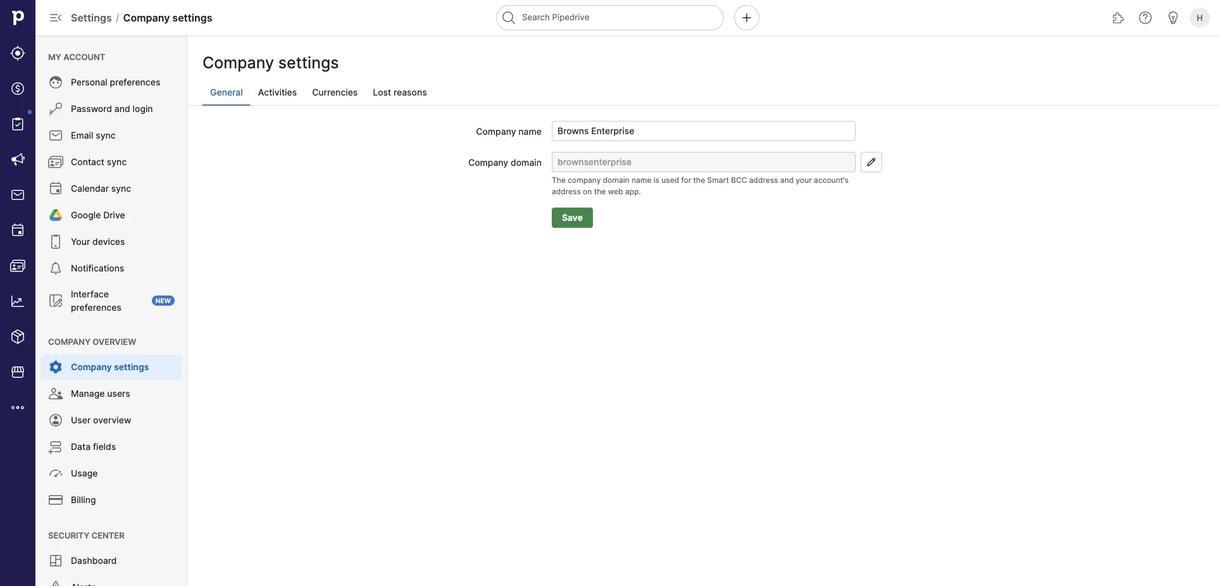 Task type: locate. For each thing, give the bounding box(es) containing it.
domain down company name
[[511, 157, 542, 168]]

11 color undefined image from the top
[[48, 553, 63, 568]]

color undefined image for dashboard
[[48, 553, 63, 568]]

security center
[[48, 530, 124, 540]]

billing
[[71, 495, 96, 505]]

contact
[[71, 157, 104, 167]]

color undefined image for your devices
[[48, 234, 63, 249]]

used
[[661, 176, 679, 185]]

color primary image
[[864, 157, 879, 167]]

activities
[[258, 87, 297, 98]]

color undefined image inside your devices link
[[48, 234, 63, 249]]

currencies
[[312, 87, 358, 98]]

1 color undefined image from the top
[[48, 75, 63, 90]]

color undefined image left your
[[48, 234, 63, 249]]

account
[[63, 52, 105, 62]]

0 horizontal spatial and
[[114, 103, 130, 114]]

color undefined image for company settings
[[48, 359, 63, 375]]

0 vertical spatial address
[[749, 176, 778, 185]]

products image
[[10, 329, 25, 344]]

devices
[[92, 236, 125, 247]]

color undefined image inside "email sync" link
[[48, 128, 63, 143]]

for
[[681, 176, 691, 185]]

the right for
[[693, 176, 705, 185]]

and
[[114, 103, 130, 114], [780, 176, 794, 185]]

color undefined image for password and login
[[48, 101, 63, 116]]

preferences down interface
[[71, 302, 121, 313]]

your
[[796, 176, 812, 185]]

color undefined image left google
[[48, 208, 63, 223]]

settings inside menu item
[[114, 362, 149, 372]]

color undefined image left calendar
[[48, 181, 63, 196]]

color undefined image for usage
[[48, 466, 63, 481]]

password and login
[[71, 103, 153, 114]]

overview
[[93, 337, 136, 346], [93, 415, 131, 426]]

color undefined image inside billing link
[[48, 492, 63, 508]]

None text field
[[552, 152, 856, 172]]

0 vertical spatial preferences
[[110, 77, 160, 88]]

address down the
[[552, 187, 581, 196]]

leads image
[[10, 46, 25, 61]]

data fields
[[71, 441, 116, 452]]

address
[[749, 176, 778, 185], [552, 187, 581, 196]]

domain
[[511, 157, 542, 168], [603, 176, 629, 185]]

color undefined image down the my
[[48, 75, 63, 90]]

color undefined image left usage
[[48, 466, 63, 481]]

h button
[[1187, 5, 1213, 30]]

1 vertical spatial domain
[[603, 176, 629, 185]]

color undefined image
[[10, 116, 25, 132], [48, 181, 63, 196], [48, 208, 63, 223], [48, 413, 63, 428], [48, 439, 63, 454], [48, 466, 63, 481], [48, 580, 63, 586]]

color undefined image inside usage link
[[48, 466, 63, 481]]

1 vertical spatial name
[[632, 176, 651, 185]]

1 horizontal spatial settings
[[172, 11, 212, 24]]

1 horizontal spatial name
[[632, 176, 651, 185]]

8 color undefined image from the top
[[48, 359, 63, 375]]

1 vertical spatial sync
[[107, 157, 127, 167]]

color undefined image inside calendar sync link
[[48, 181, 63, 196]]

password
[[71, 103, 112, 114]]

1 vertical spatial company settings
[[71, 362, 149, 372]]

Search Pipedrive field
[[496, 5, 724, 30]]

security
[[48, 530, 89, 540]]

None text field
[[552, 121, 856, 141]]

color undefined image for notifications
[[48, 261, 63, 276]]

contacts image
[[10, 258, 25, 273]]

0 vertical spatial and
[[114, 103, 130, 114]]

center
[[91, 530, 124, 540]]

0 horizontal spatial settings
[[114, 362, 149, 372]]

company down company overview
[[71, 362, 112, 372]]

email
[[71, 130, 93, 141]]

4 color undefined image from the top
[[48, 154, 63, 170]]

color undefined image left email
[[48, 128, 63, 143]]

domain inside the company domain name is used for the smart bcc address and your account's address on the web app.
[[603, 176, 629, 185]]

web
[[608, 187, 623, 196]]

1 vertical spatial preferences
[[71, 302, 121, 313]]

1 horizontal spatial address
[[749, 176, 778, 185]]

0 horizontal spatial the
[[594, 187, 606, 196]]

campaigns image
[[10, 152, 25, 167]]

on
[[583, 187, 592, 196]]

1 horizontal spatial company settings
[[203, 53, 339, 72]]

fields
[[93, 441, 116, 452]]

1 horizontal spatial the
[[693, 176, 705, 185]]

contact sync
[[71, 157, 127, 167]]

new
[[156, 297, 171, 304]]

0 vertical spatial company settings
[[203, 53, 339, 72]]

sync up drive
[[111, 183, 131, 194]]

0 horizontal spatial name
[[519, 126, 542, 137]]

domain up web
[[603, 176, 629, 185]]

color undefined image for billing
[[48, 492, 63, 508]]

color undefined image right contacts icon
[[48, 261, 63, 276]]

your devices link
[[41, 229, 182, 254]]

color undefined image left contact
[[48, 154, 63, 170]]

color undefined image inside notifications "link"
[[48, 261, 63, 276]]

color undefined image left user
[[48, 413, 63, 428]]

color undefined image inside manage users 'link'
[[48, 386, 63, 401]]

color undefined image inside personal preferences link
[[48, 75, 63, 90]]

google drive link
[[41, 203, 182, 228]]

calendar sync
[[71, 183, 131, 194]]

company overview
[[48, 337, 136, 346]]

color undefined image left interface
[[48, 293, 63, 308]]

sync down "email sync" link at the left
[[107, 157, 127, 167]]

1 vertical spatial overview
[[93, 415, 131, 426]]

2 vertical spatial settings
[[114, 362, 149, 372]]

color undefined image inside password and login link
[[48, 101, 63, 116]]

company
[[123, 11, 170, 24], [203, 53, 274, 72], [476, 126, 516, 137], [468, 157, 508, 168], [48, 337, 91, 346], [71, 362, 112, 372]]

color undefined image up the campaigns 'icon'
[[10, 116, 25, 132]]

company up general
[[203, 53, 274, 72]]

color undefined image left password
[[48, 101, 63, 116]]

the right on at the top of page
[[594, 187, 606, 196]]

data fields link
[[41, 434, 182, 459]]

company settings up manage users 'link'
[[71, 362, 149, 372]]

0 horizontal spatial domain
[[511, 157, 542, 168]]

user overview link
[[41, 408, 182, 433]]

color undefined image inside user overview link
[[48, 413, 63, 428]]

name inside the company domain name is used for the smart bcc address and your account's address on the web app.
[[632, 176, 651, 185]]

usage
[[71, 468, 98, 479]]

calendar sync link
[[41, 176, 182, 201]]

6 color undefined image from the top
[[48, 261, 63, 276]]

color undefined image for data fields
[[48, 439, 63, 454]]

company inside menu item
[[71, 362, 112, 372]]

menu toggle image
[[48, 10, 63, 25]]

your
[[71, 236, 90, 247]]

insights image
[[10, 294, 25, 309]]

3 color undefined image from the top
[[48, 128, 63, 143]]

0 vertical spatial name
[[519, 126, 542, 137]]

company settings up activities
[[203, 53, 339, 72]]

account's
[[814, 176, 849, 185]]

user
[[71, 415, 91, 426]]

0 vertical spatial overview
[[93, 337, 136, 346]]

overview down manage users 'link'
[[93, 415, 131, 426]]

preferences up login
[[110, 77, 160, 88]]

color undefined image left data
[[48, 439, 63, 454]]

and left login
[[114, 103, 130, 114]]

name up company domain
[[519, 126, 542, 137]]

0 vertical spatial sync
[[96, 130, 116, 141]]

the
[[693, 176, 705, 185], [594, 187, 606, 196]]

2 vertical spatial sync
[[111, 183, 131, 194]]

color undefined image left billing
[[48, 492, 63, 508]]

1 horizontal spatial domain
[[603, 176, 629, 185]]

settings / company settings
[[71, 11, 212, 24]]

color undefined image down security
[[48, 580, 63, 586]]

2 horizontal spatial settings
[[278, 53, 339, 72]]

sync for calendar sync
[[111, 183, 131, 194]]

color undefined image inside dashboard link
[[48, 553, 63, 568]]

manage users link
[[41, 381, 182, 406]]

h
[[1197, 13, 1203, 22]]

color undefined image for interface preferences
[[48, 293, 63, 308]]

menu
[[0, 0, 35, 586], [35, 35, 187, 586]]

0 horizontal spatial address
[[552, 187, 581, 196]]

1 vertical spatial the
[[594, 187, 606, 196]]

settings
[[172, 11, 212, 24], [278, 53, 339, 72], [114, 362, 149, 372]]

color undefined image right marketplace image
[[48, 359, 63, 375]]

email sync link
[[41, 123, 182, 148]]

dashboard
[[71, 555, 117, 566]]

save
[[562, 212, 583, 223]]

overview up the company settings menu item
[[93, 337, 136, 346]]

dashboard link
[[41, 548, 182, 573]]

color undefined image inside contact sync link
[[48, 154, 63, 170]]

is
[[654, 176, 659, 185]]

7 color undefined image from the top
[[48, 293, 63, 308]]

color undefined image inside data fields link
[[48, 439, 63, 454]]

marketplace image
[[10, 365, 25, 380]]

1 horizontal spatial and
[[780, 176, 794, 185]]

color undefined image for personal preferences
[[48, 75, 63, 90]]

2 color undefined image from the top
[[48, 101, 63, 116]]

color undefined image left manage
[[48, 386, 63, 401]]

sync right email
[[96, 130, 116, 141]]

sync for contact sync
[[107, 157, 127, 167]]

9 color undefined image from the top
[[48, 386, 63, 401]]

color undefined image inside google drive link
[[48, 208, 63, 223]]

more image
[[10, 400, 25, 415]]

and left the 'your'
[[780, 176, 794, 185]]

0 vertical spatial the
[[693, 176, 705, 185]]

address right bcc
[[749, 176, 778, 185]]

company settings
[[203, 53, 339, 72], [71, 362, 149, 372]]

sync
[[96, 130, 116, 141], [107, 157, 127, 167], [111, 183, 131, 194]]

0 vertical spatial settings
[[172, 11, 212, 24]]

0 vertical spatial domain
[[511, 157, 542, 168]]

10 color undefined image from the top
[[48, 492, 63, 508]]

your devices
[[71, 236, 125, 247]]

save button
[[552, 208, 593, 228]]

color undefined image
[[48, 75, 63, 90], [48, 101, 63, 116], [48, 128, 63, 143], [48, 154, 63, 170], [48, 234, 63, 249], [48, 261, 63, 276], [48, 293, 63, 308], [48, 359, 63, 375], [48, 386, 63, 401], [48, 492, 63, 508], [48, 553, 63, 568]]

name up app.
[[632, 176, 651, 185]]

5 color undefined image from the top
[[48, 234, 63, 249]]

color undefined image for contact sync
[[48, 154, 63, 170]]

color undefined image down security
[[48, 553, 63, 568]]

bcc
[[731, 176, 747, 185]]

users
[[107, 388, 130, 399]]

preferences
[[110, 77, 160, 88], [71, 302, 121, 313]]

name
[[519, 126, 542, 137], [632, 176, 651, 185]]

google drive
[[71, 210, 125, 221]]

0 horizontal spatial company settings
[[71, 362, 149, 372]]

1 vertical spatial and
[[780, 176, 794, 185]]

color undefined image inside company settings link
[[48, 359, 63, 375]]

contact sync link
[[41, 149, 182, 175]]



Task type: vqa. For each thing, say whether or not it's contained in the screenshot.
the middle settings
yes



Task type: describe. For each thing, give the bounding box(es) containing it.
billing link
[[41, 487, 182, 513]]

notifications
[[71, 263, 124, 274]]

/
[[116, 11, 119, 24]]

smart
[[707, 176, 729, 185]]

drive
[[103, 210, 125, 221]]

sales assistant image
[[1166, 10, 1181, 25]]

sync for email sync
[[96, 130, 116, 141]]

settings
[[71, 11, 112, 24]]

interface
[[71, 289, 109, 299]]

general
[[210, 87, 243, 98]]

app.
[[625, 187, 641, 196]]

lost
[[373, 87, 391, 98]]

company down interface preferences
[[48, 337, 91, 346]]

manage users
[[71, 388, 130, 399]]

personal
[[71, 77, 107, 88]]

company domain
[[468, 157, 542, 168]]

1 vertical spatial settings
[[278, 53, 339, 72]]

activities image
[[10, 223, 25, 238]]

lost reasons
[[373, 87, 427, 98]]

and inside the company domain name is used for the smart bcc address and your account's address on the web app.
[[780, 176, 794, 185]]

usage link
[[41, 461, 182, 486]]

color undefined image for email sync
[[48, 128, 63, 143]]

personal preferences link
[[41, 70, 182, 95]]

overview for user overview
[[93, 415, 131, 426]]

user overview
[[71, 415, 131, 426]]

quick help image
[[1138, 10, 1153, 25]]

overview for company overview
[[93, 337, 136, 346]]

quick add image
[[739, 10, 754, 25]]

personal preferences
[[71, 77, 160, 88]]

company right / at the top of the page
[[123, 11, 170, 24]]

menu containing personal preferences
[[35, 35, 187, 586]]

my account
[[48, 52, 105, 62]]

password and login link
[[41, 96, 182, 122]]

company settings link
[[41, 354, 182, 380]]

color undefined image for google drive
[[48, 208, 63, 223]]

company settings menu item
[[35, 354, 187, 380]]

preferences for personal
[[110, 77, 160, 88]]

my
[[48, 52, 61, 62]]

company
[[568, 176, 601, 185]]

sales inbox image
[[10, 187, 25, 203]]

email sync
[[71, 130, 116, 141]]

company down company name
[[468, 157, 508, 168]]

color undefined image for manage users
[[48, 386, 63, 401]]

google
[[71, 210, 101, 221]]

data
[[71, 441, 91, 452]]

login
[[133, 103, 153, 114]]

interface preferences
[[71, 289, 121, 313]]

company name
[[476, 126, 542, 137]]

1 vertical spatial address
[[552, 187, 581, 196]]

the
[[552, 176, 566, 185]]

color undefined image for user overview
[[48, 413, 63, 428]]

notifications link
[[41, 256, 182, 281]]

color undefined image for calendar sync
[[48, 181, 63, 196]]

the company domain name is used for the smart bcc address and your account's address on the web app.
[[552, 176, 849, 196]]

home image
[[8, 8, 27, 27]]

calendar
[[71, 183, 109, 194]]

company up company domain
[[476, 126, 516, 137]]

preferences for interface
[[71, 302, 121, 313]]

deals image
[[10, 81, 25, 96]]

manage
[[71, 388, 105, 399]]

company settings inside menu item
[[71, 362, 149, 372]]

reasons
[[394, 87, 427, 98]]



